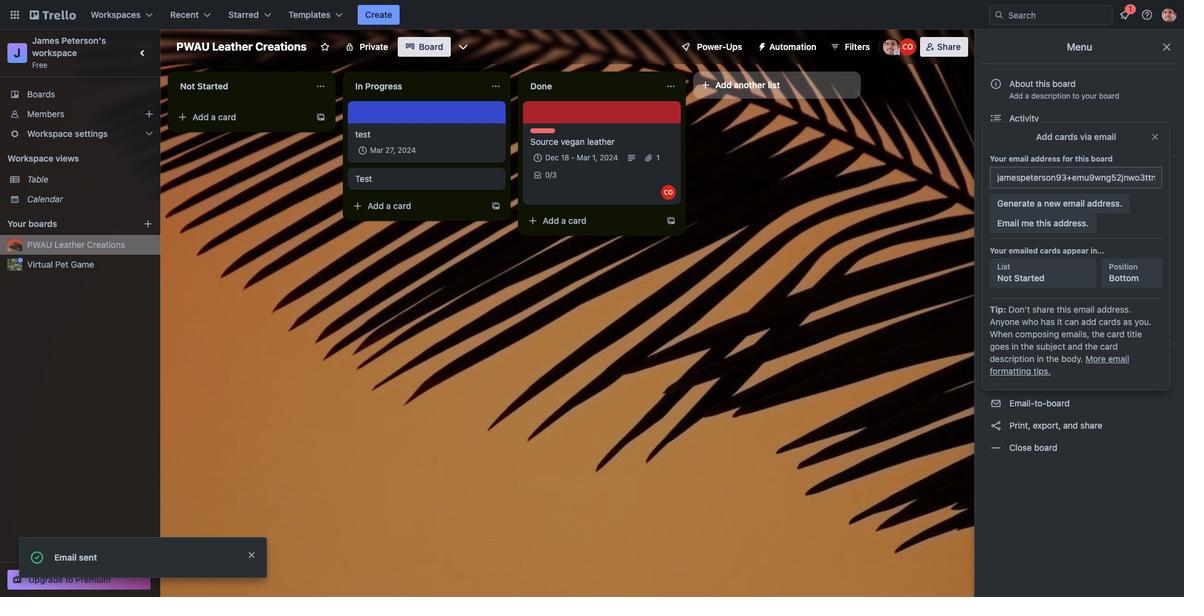Task type: vqa. For each thing, say whether or not it's contained in the screenshot.
The Labels at top
yes



Task type: locate. For each thing, give the bounding box(es) containing it.
this member is an admin of this board. image
[[894, 50, 900, 56]]

this up it
[[1057, 304, 1072, 315]]

power- inside power-ups button
[[697, 41, 726, 52]]

sm image left activity
[[990, 112, 1003, 125]]

members link
[[0, 104, 160, 124]]

source
[[531, 136, 559, 147]]

not inside list not started
[[998, 273, 1012, 283]]

sm image down 'list'
[[990, 276, 1003, 288]]

0 vertical spatial upgrade
[[1086, 323, 1117, 332]]

sm image left email-
[[990, 397, 1003, 410]]

1 horizontal spatial creations
[[255, 40, 307, 53]]

0 vertical spatial email
[[998, 218, 1020, 228]]

james peterson (jamespeterson93) image
[[1162, 7, 1177, 22], [883, 38, 901, 56]]

pwau leather creations link
[[27, 239, 153, 251]]

a
[[1025, 91, 1030, 101], [211, 112, 216, 122], [1037, 198, 1042, 209], [386, 201, 391, 211], [561, 215, 566, 226]]

sm image inside "settings" link
[[990, 165, 1003, 177]]

board up print, export, and share
[[1047, 398, 1070, 408]]

1 horizontal spatial mar
[[577, 153, 590, 162]]

0 horizontal spatial add a card
[[192, 112, 236, 122]]

0 horizontal spatial creations
[[87, 239, 125, 250]]

description up formatting
[[990, 353, 1035, 364]]

0 vertical spatial automation
[[770, 41, 817, 52]]

sm image
[[752, 37, 770, 54], [990, 165, 1003, 177], [990, 254, 1003, 266], [990, 276, 1003, 288], [990, 298, 1003, 310], [990, 320, 1003, 333], [990, 420, 1003, 432], [990, 442, 1003, 454]]

1 horizontal spatial to
[[1073, 91, 1080, 101]]

0 vertical spatial and
[[1068, 341, 1083, 352]]

1 horizontal spatial 2024
[[600, 153, 618, 162]]

sm image inside close board link
[[990, 442, 1003, 454]]

sourcing source vegan leather
[[531, 128, 615, 147]]

power-ups up add another list
[[697, 41, 743, 52]]

email
[[1095, 131, 1117, 142], [1009, 154, 1029, 163], [1064, 198, 1085, 209], [1074, 304, 1095, 315], [1109, 353, 1130, 364]]

creations down templates
[[255, 40, 307, 53]]

color: bold red, title: "sourcing" element
[[531, 128, 562, 138]]

0 horizontal spatial mar
[[370, 146, 384, 155]]

0 horizontal spatial pwau
[[27, 239, 52, 250]]

your left address
[[990, 154, 1007, 163]]

2 vertical spatial cards
[[1099, 316, 1121, 327]]

close board link
[[983, 438, 1177, 458]]

sm image for email-to-board
[[990, 397, 1003, 410]]

templates
[[289, 9, 331, 20]]

add left another
[[716, 80, 732, 90]]

mar
[[370, 146, 384, 155], [577, 153, 590, 162]]

sm image left close
[[990, 442, 1003, 454]]

add down 0 / 3
[[543, 215, 559, 226]]

1 sm image from the top
[[990, 112, 1003, 125]]

sm image left emailed
[[990, 254, 1003, 266]]

started up stickers
[[1015, 273, 1045, 283]]

this right about
[[1036, 78, 1051, 89]]

your left boards
[[7, 218, 26, 229]]

18
[[561, 153, 569, 162]]

Dec 18 - Mar 1, 2024 checkbox
[[531, 151, 622, 165]]

source vegan leather link
[[531, 136, 674, 148]]

add a card button down 3
[[523, 211, 661, 231]]

0 vertical spatial your
[[990, 154, 1007, 163]]

activity link
[[983, 109, 1177, 128]]

address. for this
[[1097, 304, 1132, 315]]

0 horizontal spatial started
[[197, 81, 228, 91]]

Done text field
[[523, 76, 659, 96]]

add for add a card button related to done
[[543, 215, 559, 226]]

0 horizontal spatial share
[[1033, 304, 1055, 315]]

sm image left copy
[[990, 375, 1003, 387]]

in
[[355, 81, 363, 91]]

upgrade inside 'button'
[[1086, 323, 1117, 332]]

filters button
[[827, 37, 874, 57]]

sm image for watch
[[990, 353, 1003, 365]]

sm image up 'list'
[[990, 231, 1003, 244]]

2024 right the 1,
[[600, 153, 618, 162]]

0 horizontal spatial create from template… image
[[316, 112, 326, 122]]

board up to-
[[1033, 376, 1056, 386]]

1 vertical spatial workspace
[[7, 153, 53, 163]]

workspaces button
[[83, 5, 160, 25]]

board down 'via' at right
[[1091, 154, 1113, 163]]

members
[[27, 109, 64, 119]]

0 vertical spatial power-
[[697, 41, 726, 52]]

1 vertical spatial your
[[7, 218, 26, 229]]

sm image inside watch link
[[990, 353, 1003, 365]]

sm image inside labels link
[[990, 276, 1003, 288]]

0 vertical spatial ups
[[726, 41, 743, 52]]

In Progress text field
[[348, 76, 484, 96]]

board up activity link
[[1053, 78, 1076, 89]]

upgrade left as
[[1086, 323, 1117, 332]]

new
[[1044, 198, 1061, 209]]

settings link
[[983, 161, 1177, 181]]

more email formatting tips.
[[990, 353, 1130, 376]]

mar right -
[[577, 153, 590, 162]]

in…
[[1091, 246, 1105, 255]]

sm image up another
[[752, 37, 770, 54]]

mar left 27,
[[370, 146, 384, 155]]

0 vertical spatial workspace
[[27, 128, 73, 139]]

workspace navigation collapse icon image
[[134, 44, 152, 62]]

0 vertical spatial description
[[1032, 91, 1071, 101]]

in up 'watch'
[[1012, 341, 1019, 352]]

workspace settings
[[27, 128, 108, 139]]

0 vertical spatial james peterson (jamespeterson93) image
[[1162, 7, 1177, 22]]

0 vertical spatial create from template… image
[[316, 112, 326, 122]]

power-ups up the labels
[[1007, 254, 1056, 265]]

sm image inside print, export, and share link
[[990, 420, 1003, 432]]

your boards
[[7, 218, 57, 229]]

it
[[1058, 316, 1063, 327]]

and down email-to-board "link"
[[1064, 420, 1078, 431]]

your
[[1082, 91, 1097, 101]]

1 vertical spatial add a card
[[368, 201, 412, 211]]

email inside don't share this email address. anyone who has it can add cards as you. when composing emails, the card title goes in the subject and the card description in the body.
[[1074, 304, 1095, 315]]

started
[[197, 81, 228, 91], [1015, 273, 1045, 283]]

0 horizontal spatial power-ups
[[697, 41, 743, 52]]

1 vertical spatial to
[[65, 574, 73, 585]]

1 vertical spatial started
[[1015, 273, 1045, 283]]

bottom
[[1109, 273, 1139, 283]]

1 vertical spatial creations
[[87, 239, 125, 250]]

1 horizontal spatial pwau leather creations
[[176, 40, 307, 53]]

add a card button down not started text box
[[173, 107, 311, 127]]

0 vertical spatial not
[[180, 81, 195, 91]]

watch
[[1007, 353, 1037, 364]]

Board name text field
[[170, 37, 313, 57]]

email for email sent
[[54, 552, 77, 563]]

your
[[990, 154, 1007, 163], [7, 218, 26, 229], [990, 246, 1007, 255]]

address. down generate a new email address. link
[[1054, 218, 1089, 228]]

change background
[[1007, 188, 1090, 198]]

power- up add another list
[[697, 41, 726, 52]]

3 sm image from the top
[[990, 353, 1003, 365]]

sm image up anyone
[[990, 298, 1003, 310]]

back to home image
[[30, 5, 76, 25]]

sm image down the tip:
[[990, 320, 1003, 333]]

print, export, and share
[[1007, 420, 1103, 431]]

add down not started
[[192, 112, 209, 122]]

pwau up virtual
[[27, 239, 52, 250]]

card for add a card button related to done
[[569, 215, 587, 226]]

0 vertical spatial to
[[1073, 91, 1080, 101]]

sm image for labels
[[990, 276, 1003, 288]]

add a card down 3
[[543, 215, 587, 226]]

sm image inside the automation link
[[990, 231, 1003, 244]]

cards left appear on the top right of page
[[1040, 246, 1061, 255]]

power-ups link
[[983, 250, 1177, 270]]

sm image left settings
[[990, 165, 1003, 177]]

leather down starred
[[212, 40, 253, 53]]

Not Started text field
[[173, 76, 308, 96]]

email left sent
[[54, 552, 77, 563]]

1 vertical spatial power-
[[1010, 254, 1038, 265]]

your up 'list'
[[990, 246, 1007, 255]]

1 vertical spatial pwau leather creations
[[27, 239, 125, 250]]

description inside about this board add a description to your board
[[1032, 91, 1071, 101]]

0 horizontal spatial not
[[180, 81, 195, 91]]

0 horizontal spatial james peterson (jamespeterson93) image
[[883, 38, 901, 56]]

1 vertical spatial automation
[[1007, 232, 1055, 242]]

creations
[[255, 40, 307, 53], [87, 239, 125, 250]]

0 vertical spatial leather
[[212, 40, 253, 53]]

as
[[1124, 316, 1133, 327]]

workspace down members
[[27, 128, 73, 139]]

1 vertical spatial power-ups
[[1007, 254, 1056, 265]]

card for in progress's add a card button
[[393, 201, 412, 211]]

done
[[531, 81, 552, 91]]

james peterson (jamespeterson93) image right the open information menu icon
[[1162, 7, 1177, 22]]

1 horizontal spatial add a card button
[[348, 196, 486, 216]]

1 vertical spatial pwau
[[27, 239, 52, 250]]

address. down your email address for this board text box
[[1088, 198, 1123, 209]]

sm image inside power-ups link
[[990, 254, 1003, 266]]

about this board add a description to your board
[[1010, 78, 1120, 101]]

ups up add another list
[[726, 41, 743, 52]]

not
[[180, 81, 195, 91], [998, 273, 1012, 283]]

sm image
[[990, 112, 1003, 125], [990, 231, 1003, 244], [990, 353, 1003, 365], [990, 375, 1003, 387], [990, 397, 1003, 410]]

in
[[1012, 341, 1019, 352], [1037, 353, 1044, 364]]

2024 right 27,
[[398, 146, 416, 155]]

1 horizontal spatial not
[[998, 273, 1012, 283]]

1 horizontal spatial started
[[1015, 273, 1045, 283]]

0 horizontal spatial automation
[[770, 41, 817, 52]]

0 horizontal spatial 2024
[[398, 146, 416, 155]]

0 vertical spatial started
[[197, 81, 228, 91]]

workspace for workspace settings
[[27, 128, 73, 139]]

leather down your boards with 2 items element
[[55, 239, 85, 250]]

email sent
[[54, 552, 97, 563]]

0 horizontal spatial christina overa (christinaovera) image
[[661, 185, 676, 200]]

fields
[[1042, 210, 1066, 220]]

/
[[550, 170, 552, 180]]

menu
[[1067, 41, 1093, 52]]

the
[[1092, 329, 1105, 339], [1021, 341, 1034, 352], [1085, 341, 1098, 352], [1047, 353, 1059, 364]]

sm image inside stickers link
[[990, 298, 1003, 310]]

power-ups inside button
[[697, 41, 743, 52]]

1 horizontal spatial ups
[[1038, 254, 1054, 265]]

james peterson (jamespeterson93) image right filters in the right of the page
[[883, 38, 901, 56]]

0 vertical spatial in
[[1012, 341, 1019, 352]]

power- up the labels
[[1010, 254, 1038, 265]]

change background link
[[983, 183, 1177, 203]]

add a card
[[192, 112, 236, 122], [368, 201, 412, 211], [543, 215, 587, 226]]

1 horizontal spatial share
[[1081, 420, 1103, 431]]

1 horizontal spatial upgrade
[[1086, 323, 1117, 332]]

board inside "link"
[[1047, 398, 1070, 408]]

composing
[[1016, 329, 1060, 339]]

1 vertical spatial leather
[[55, 239, 85, 250]]

1 vertical spatial in
[[1037, 353, 1044, 364]]

create from template… image
[[666, 216, 676, 226]]

automation up add another list button
[[770, 41, 817, 52]]

0 vertical spatial add a card
[[192, 112, 236, 122]]

add a card for in progress
[[368, 201, 412, 211]]

add down test
[[368, 201, 384, 211]]

add a card down test
[[368, 201, 412, 211]]

2 vertical spatial address.
[[1097, 304, 1132, 315]]

a for left add a card button
[[211, 112, 216, 122]]

address. up as
[[1097, 304, 1132, 315]]

to left "your" at the top of page
[[1073, 91, 1080, 101]]

and
[[1068, 341, 1083, 352], [1064, 420, 1078, 431]]

sm image for power-ups
[[990, 254, 1003, 266]]

and inside don't share this email address. anyone who has it can add cards as you. when composing emails, the card title goes in the subject and the card description in the body.
[[1068, 341, 1083, 352]]

0 horizontal spatial to
[[65, 574, 73, 585]]

generate
[[998, 198, 1035, 209]]

pwau leather creations inside text box
[[176, 40, 307, 53]]

1 horizontal spatial automation
[[1007, 232, 1055, 242]]

share button
[[920, 37, 969, 57]]

0 vertical spatial pwau
[[176, 40, 210, 53]]

mar inside option
[[577, 153, 590, 162]]

templates button
[[281, 5, 350, 25]]

2 horizontal spatial add a card button
[[523, 211, 661, 231]]

board
[[1053, 78, 1076, 89], [1099, 91, 1120, 101], [1091, 154, 1113, 163], [1033, 376, 1056, 386], [1047, 398, 1070, 408], [1035, 442, 1058, 453]]

and down "emails,"
[[1068, 341, 1083, 352]]

primary element
[[0, 0, 1185, 30]]

ups left appear on the top right of page
[[1038, 254, 1054, 265]]

automation button
[[752, 37, 824, 57]]

your boards with 2 items element
[[7, 217, 125, 231]]

0 vertical spatial creations
[[255, 40, 307, 53]]

workspace for workspace views
[[7, 153, 53, 163]]

open information menu image
[[1141, 9, 1154, 21]]

in up the tips.
[[1037, 353, 1044, 364]]

0 horizontal spatial upgrade
[[28, 574, 63, 585]]

sm image for print, export, and share
[[990, 420, 1003, 432]]

description
[[1032, 91, 1071, 101], [990, 353, 1035, 364]]

calendar
[[27, 194, 63, 204]]

workspace inside popup button
[[27, 128, 73, 139]]

add a card down not started
[[192, 112, 236, 122]]

a inside about this board add a description to your board
[[1025, 91, 1030, 101]]

calendar link
[[27, 193, 153, 205]]

0 vertical spatial address.
[[1088, 198, 1123, 209]]

pwau leather creations up game at the left
[[27, 239, 125, 250]]

sm image inside email-to-board "link"
[[990, 397, 1003, 410]]

this right me
[[1037, 218, 1052, 228]]

sm image left 'print,'
[[990, 420, 1003, 432]]

email inside "more email formatting tips."
[[1109, 353, 1130, 364]]

started down pwau leather creations text box
[[197, 81, 228, 91]]

christina overa (christinaovera) image up create from template… icon
[[661, 185, 676, 200]]

dec 18 - mar 1, 2024
[[545, 153, 618, 162]]

share up has
[[1033, 304, 1055, 315]]

1 vertical spatial email
[[54, 552, 77, 563]]

sm image down goes
[[990, 353, 1003, 365]]

0 horizontal spatial email
[[54, 552, 77, 563]]

the up 'watch'
[[1021, 341, 1034, 352]]

create from template… image
[[316, 112, 326, 122], [491, 201, 501, 211]]

upgrade for upgrade
[[1086, 323, 1117, 332]]

0 horizontal spatial power-
[[697, 41, 726, 52]]

1 vertical spatial description
[[990, 353, 1035, 364]]

upgrade inside 'link'
[[28, 574, 63, 585]]

email left me
[[998, 218, 1020, 228]]

email me this address.
[[998, 218, 1089, 228]]

to inside about this board add a description to your board
[[1073, 91, 1080, 101]]

workspace up the table
[[7, 153, 53, 163]]

pwau leather creations down starred
[[176, 40, 307, 53]]

test
[[355, 129, 371, 139]]

0 vertical spatial power-ups
[[697, 41, 743, 52]]

0 horizontal spatial ups
[[726, 41, 743, 52]]

boards
[[27, 89, 55, 99]]

0 horizontal spatial leather
[[55, 239, 85, 250]]

sm image for stickers
[[990, 298, 1003, 310]]

add for add another list button
[[716, 80, 732, 90]]

automation down me
[[1007, 232, 1055, 242]]

4 sm image from the top
[[990, 375, 1003, 387]]

1 vertical spatial share
[[1081, 420, 1103, 431]]

leather inside text box
[[212, 40, 253, 53]]

1 horizontal spatial power-
[[1010, 254, 1038, 265]]

your for your boards
[[7, 218, 26, 229]]

address. for new
[[1088, 198, 1123, 209]]

create
[[365, 9, 392, 20]]

1 vertical spatial create from template… image
[[491, 201, 501, 211]]

1 horizontal spatial email
[[998, 218, 1020, 228]]

0 vertical spatial share
[[1033, 304, 1055, 315]]

2 horizontal spatial add a card
[[543, 215, 587, 226]]

1 vertical spatial upgrade
[[28, 574, 63, 585]]

share down email-to-board "link"
[[1081, 420, 1103, 431]]

list not started
[[998, 262, 1045, 283]]

j
[[14, 46, 21, 60]]

2 vertical spatial your
[[990, 246, 1007, 255]]

5 sm image from the top
[[990, 397, 1003, 410]]

cards
[[1055, 131, 1078, 142], [1040, 246, 1061, 255], [1099, 316, 1121, 327]]

1 vertical spatial not
[[998, 273, 1012, 283]]

creations up virtual pet game link
[[87, 239, 125, 250]]

pwau down recent dropdown button
[[176, 40, 210, 53]]

description down about
[[1032, 91, 1071, 101]]

workspace
[[32, 48, 77, 58]]

add a card button down test link at the top left of the page
[[348, 196, 486, 216]]

1 vertical spatial christina overa (christinaovera) image
[[661, 185, 676, 200]]

sm image inside activity link
[[990, 112, 1003, 125]]

card for left add a card button
[[218, 112, 236, 122]]

Search field
[[1004, 6, 1112, 24]]

add a card button
[[173, 107, 311, 127], [348, 196, 486, 216], [523, 211, 661, 231]]

pwau
[[176, 40, 210, 53], [27, 239, 52, 250]]

cards left as
[[1099, 316, 1121, 327]]

address. inside don't share this email address. anyone who has it can add cards as you. when composing emails, the card title goes in the subject and the card description in the body.
[[1097, 304, 1132, 315]]

1 vertical spatial james peterson (jamespeterson93) image
[[883, 38, 901, 56]]

1 horizontal spatial james peterson (jamespeterson93) image
[[1162, 7, 1177, 22]]

vegan
[[561, 136, 585, 147]]

sm image inside copy board link
[[990, 375, 1003, 387]]

appear
[[1063, 246, 1089, 255]]

private button
[[338, 37, 396, 57]]

add down about
[[1010, 91, 1023, 101]]

subject
[[1036, 341, 1066, 352]]

christina overa (christinaovera) image left share "button"
[[899, 38, 917, 56]]

0 horizontal spatial pwau leather creations
[[27, 239, 125, 250]]

0 vertical spatial pwau leather creations
[[176, 40, 307, 53]]

to down "email sent" on the left of the page
[[65, 574, 73, 585]]

upgrade down "email sent" on the left of the page
[[28, 574, 63, 585]]

2 vertical spatial add a card
[[543, 215, 587, 226]]

cards left 'via' at right
[[1055, 131, 1078, 142]]

your for your emailed cards appear in…
[[990, 246, 1007, 255]]

1 horizontal spatial leather
[[212, 40, 253, 53]]

1 vertical spatial ups
[[1038, 254, 1054, 265]]

customize views image
[[457, 41, 469, 53]]

add inside about this board add a description to your board
[[1010, 91, 1023, 101]]

email for email me this address.
[[998, 218, 1020, 228]]

automation
[[770, 41, 817, 52], [1007, 232, 1055, 242]]

christina overa (christinaovera) image
[[899, 38, 917, 56], [661, 185, 676, 200]]

1 horizontal spatial pwau
[[176, 40, 210, 53]]

1 horizontal spatial add a card
[[368, 201, 412, 211]]

address
[[1031, 154, 1061, 163]]

1 horizontal spatial christina overa (christinaovera) image
[[899, 38, 917, 56]]

2 sm image from the top
[[990, 231, 1003, 244]]

sourcing
[[531, 128, 562, 138]]



Task type: describe. For each thing, give the bounding box(es) containing it.
j link
[[7, 43, 27, 63]]

goes
[[990, 341, 1010, 352]]

labels link
[[983, 272, 1177, 292]]

add for in progress's add a card button
[[368, 201, 384, 211]]

the down add
[[1092, 329, 1105, 339]]

share inside don't share this email address. anyone who has it can add cards as you. when composing emails, the card title goes in the subject and the card description in the body.
[[1033, 304, 1055, 315]]

started inside list not started
[[1015, 273, 1045, 283]]

email for this
[[1074, 304, 1095, 315]]

Mar 27, 2024 checkbox
[[355, 143, 420, 158]]

workspace views
[[7, 153, 79, 163]]

game
[[71, 259, 94, 270]]

add up address
[[1036, 131, 1053, 142]]

custom
[[1009, 210, 1040, 220]]

recent button
[[163, 5, 219, 25]]

email for new
[[1064, 198, 1085, 209]]

generate a new email address.
[[998, 198, 1123, 209]]

sm image for automation
[[990, 231, 1003, 244]]

this inside don't share this email address. anyone who has it can add cards as you. when composing emails, the card title goes in the subject and the card description in the body.
[[1057, 304, 1072, 315]]

this inside email me this address. link
[[1037, 218, 1052, 228]]

james
[[32, 35, 59, 46]]

james peterson's workspace free
[[32, 35, 108, 70]]

upgrade to premium
[[28, 574, 111, 585]]

add board image
[[143, 219, 153, 229]]

template
[[1033, 321, 1068, 332]]

0 / 3
[[545, 170, 557, 180]]

upgrade for upgrade to premium
[[28, 574, 63, 585]]

dec
[[545, 153, 559, 162]]

sm image for close board
[[990, 442, 1003, 454]]

test link
[[355, 128, 498, 141]]

not inside text box
[[180, 81, 195, 91]]

email-to-board link
[[983, 394, 1177, 413]]

27,
[[386, 146, 396, 155]]

1 horizontal spatial power-ups
[[1007, 254, 1056, 265]]

progress
[[365, 81, 402, 91]]

another
[[734, 80, 766, 90]]

sent
[[79, 552, 97, 563]]

settings
[[1007, 165, 1043, 176]]

leather
[[587, 136, 615, 147]]

virtual pet game
[[27, 259, 94, 270]]

pwau inside text box
[[176, 40, 210, 53]]

james peterson (jamespeterson93) image inside primary element
[[1162, 7, 1177, 22]]

close board
[[1007, 442, 1058, 453]]

board link
[[398, 37, 451, 57]]

has
[[1041, 316, 1055, 327]]

1 vertical spatial and
[[1064, 420, 1078, 431]]

description inside don't share this email address. anyone who has it can add cards as you. when composing emails, the card title goes in the subject and the card description in the body.
[[990, 353, 1035, 364]]

upgrade to premium link
[[7, 570, 151, 590]]

sm image for activity
[[990, 112, 1003, 125]]

copy board
[[1007, 376, 1056, 386]]

copy
[[1010, 376, 1030, 386]]

export,
[[1033, 420, 1061, 431]]

sm image for settings
[[990, 165, 1003, 177]]

print, export, and share link
[[983, 416, 1177, 436]]

boards link
[[0, 85, 160, 104]]

add cards via email
[[1036, 131, 1117, 142]]

more
[[1086, 353, 1106, 364]]

power- inside power-ups link
[[1010, 254, 1038, 265]]

star or unstar board image
[[320, 42, 330, 52]]

2024 inside checkbox
[[398, 146, 416, 155]]

anyone
[[990, 316, 1020, 327]]

the up more
[[1085, 341, 1098, 352]]

this right for
[[1075, 154, 1089, 163]]

settings
[[75, 128, 108, 139]]

board down export,
[[1035, 442, 1058, 453]]

table link
[[27, 173, 153, 186]]

don't share this email address. anyone who has it can add cards as you. when composing emails, the card title goes in the subject and the card description in the body.
[[990, 304, 1152, 364]]

private
[[360, 41, 388, 52]]

list
[[768, 80, 780, 90]]

body.
[[1062, 353, 1084, 364]]

print,
[[1010, 420, 1031, 431]]

email me this address. link
[[990, 213, 1097, 233]]

who
[[1022, 316, 1039, 327]]

add a card button for in progress
[[348, 196, 486, 216]]

views
[[56, 153, 79, 163]]

3
[[552, 170, 557, 180]]

generate a new email address. link
[[990, 194, 1130, 213]]

this inside about this board add a description to your board
[[1036, 78, 1051, 89]]

0 horizontal spatial add a card button
[[173, 107, 311, 127]]

can
[[1065, 316, 1079, 327]]

in progress
[[355, 81, 402, 91]]

creations inside text box
[[255, 40, 307, 53]]

don't
[[1009, 304, 1030, 315]]

add for left add a card button
[[192, 112, 209, 122]]

archived
[[1010, 135, 1045, 146]]

a for in progress's add a card button
[[386, 201, 391, 211]]

board right "your" at the top of page
[[1099, 91, 1120, 101]]

add a card button for done
[[523, 211, 661, 231]]

to inside 'link'
[[65, 574, 73, 585]]

sm image inside 'automation' button
[[752, 37, 770, 54]]

0 vertical spatial christina overa (christinaovera) image
[[899, 38, 917, 56]]

email-to-board
[[1007, 398, 1070, 408]]

labels
[[1007, 276, 1036, 287]]

a for add a card button related to done
[[561, 215, 566, 226]]

mar 27, 2024
[[370, 146, 416, 155]]

starred button
[[221, 5, 279, 25]]

peterson's
[[61, 35, 106, 46]]

ups inside button
[[726, 41, 743, 52]]

items
[[1047, 135, 1069, 146]]

1 vertical spatial cards
[[1040, 246, 1061, 255]]

1 horizontal spatial in
[[1037, 353, 1044, 364]]

add a card for done
[[543, 215, 587, 226]]

1,
[[592, 153, 598, 162]]

filters
[[845, 41, 870, 52]]

the down subject
[[1047, 353, 1059, 364]]

about
[[1010, 78, 1034, 89]]

add
[[1082, 316, 1097, 327]]

close
[[1010, 442, 1032, 453]]

2024 inside option
[[600, 153, 618, 162]]

test
[[355, 173, 372, 184]]

email for via
[[1095, 131, 1117, 142]]

stickers
[[1007, 299, 1042, 309]]

emails,
[[1062, 329, 1090, 339]]

dismiss flag image
[[247, 550, 257, 560]]

watch link
[[983, 349, 1177, 369]]

more email formatting tips. link
[[990, 353, 1130, 376]]

0 horizontal spatial in
[[1012, 341, 1019, 352]]

0 vertical spatial cards
[[1055, 131, 1078, 142]]

your email address for this board
[[990, 154, 1113, 163]]

stickers link
[[983, 294, 1177, 314]]

tip:
[[990, 304, 1006, 315]]

sm image for make template
[[990, 320, 1003, 333]]

Your email address for this board text field
[[990, 167, 1163, 189]]

table
[[27, 174, 48, 184]]

1 vertical spatial address.
[[1054, 218, 1089, 228]]

sm image for copy board
[[990, 375, 1003, 387]]

search image
[[994, 10, 1004, 20]]

started inside text box
[[197, 81, 228, 91]]

position
[[1109, 262, 1138, 271]]

custom fields
[[1009, 210, 1066, 220]]

automation inside button
[[770, 41, 817, 52]]

mar inside checkbox
[[370, 146, 384, 155]]

1 horizontal spatial create from template… image
[[491, 201, 501, 211]]

cards inside don't share this email address. anyone who has it can add cards as you. when composing emails, the card title goes in the subject and the card description in the body.
[[1099, 316, 1121, 327]]

your for your email address for this board
[[990, 154, 1007, 163]]

1 notification image
[[1118, 7, 1133, 22]]

premium
[[76, 574, 111, 585]]

free
[[32, 60, 47, 70]]

make
[[1010, 321, 1031, 332]]

automation link
[[983, 228, 1177, 247]]

share inside print, export, and share link
[[1081, 420, 1103, 431]]

archived items
[[1007, 135, 1069, 146]]

emailed
[[1009, 246, 1038, 255]]

test link
[[355, 173, 498, 185]]

upgrade button
[[1072, 320, 1119, 335]]



